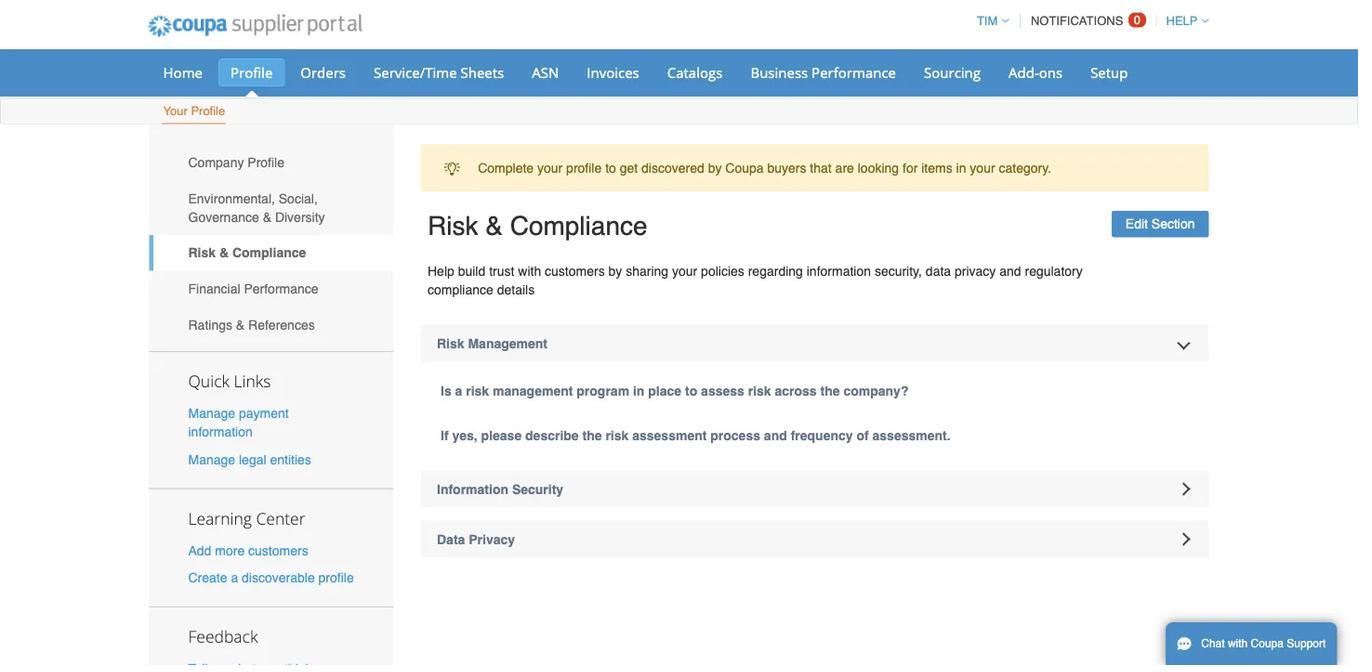 Task type: locate. For each thing, give the bounding box(es) containing it.
1 horizontal spatial the
[[821, 384, 840, 399]]

help up compliance
[[428, 264, 455, 279]]

0 horizontal spatial help
[[428, 264, 455, 279]]

the right across
[[821, 384, 840, 399]]

in
[[957, 161, 967, 176], [633, 384, 645, 399]]

0 horizontal spatial information
[[188, 425, 253, 440]]

1 vertical spatial with
[[1229, 638, 1248, 651]]

financial performance link
[[149, 271, 393, 307]]

help inside navigation
[[1167, 14, 1198, 28]]

by right discovered
[[708, 161, 722, 176]]

business performance
[[751, 63, 897, 82]]

0 horizontal spatial the
[[583, 428, 602, 443]]

risk up is
[[437, 336, 465, 351]]

manage legal entities link
[[188, 452, 311, 467]]

navigation
[[969, 3, 1210, 39]]

setup link
[[1079, 59, 1141, 86]]

in right the items
[[957, 161, 967, 176]]

information inside manage payment information
[[188, 425, 253, 440]]

in left place
[[633, 384, 645, 399]]

your profile link
[[162, 100, 226, 124]]

privacy
[[955, 264, 996, 279]]

by left sharing
[[609, 264, 623, 279]]

1 vertical spatial performance
[[244, 282, 319, 297]]

to
[[606, 161, 616, 176], [685, 384, 698, 399]]

risk management
[[437, 336, 548, 351]]

0 horizontal spatial compliance
[[232, 246, 306, 261]]

1 horizontal spatial a
[[455, 384, 463, 399]]

risk & compliance up financial performance
[[188, 246, 306, 261]]

0 vertical spatial coupa
[[726, 161, 764, 176]]

1 horizontal spatial to
[[685, 384, 698, 399]]

1 vertical spatial and
[[764, 428, 788, 443]]

0 vertical spatial information
[[807, 264, 871, 279]]

0 vertical spatial risk & compliance
[[428, 212, 648, 241]]

risk & compliance up "trust"
[[428, 212, 648, 241]]

0 vertical spatial profile
[[567, 161, 602, 176]]

manage inside manage payment information
[[188, 407, 235, 421]]

company?
[[844, 384, 909, 399]]

more
[[215, 544, 245, 558]]

ratings & references
[[188, 318, 315, 332]]

1 horizontal spatial risk & compliance
[[428, 212, 648, 241]]

coupa inside button
[[1252, 638, 1284, 651]]

0 horizontal spatial risk
[[466, 384, 489, 399]]

sourcing
[[925, 63, 981, 82]]

1 horizontal spatial in
[[957, 161, 967, 176]]

1 horizontal spatial with
[[1229, 638, 1248, 651]]

1 horizontal spatial coupa
[[1252, 638, 1284, 651]]

risk
[[428, 212, 478, 241], [188, 246, 216, 261], [437, 336, 465, 351]]

0 vertical spatial by
[[708, 161, 722, 176]]

complete
[[478, 161, 534, 176]]

the right describe
[[583, 428, 602, 443]]

by inside help build trust with customers by sharing your policies regarding information security, data privacy and regulatory compliance details
[[609, 264, 623, 279]]

your right sharing
[[672, 264, 698, 279]]

complete your profile to get discovered by coupa buyers that are looking for items in your category.
[[478, 161, 1052, 176]]

0 vertical spatial manage
[[188, 407, 235, 421]]

information left "security,"
[[807, 264, 871, 279]]

0 vertical spatial customers
[[545, 264, 605, 279]]

1 vertical spatial help
[[428, 264, 455, 279]]

your right complete
[[538, 161, 563, 176]]

to left 'get'
[[606, 161, 616, 176]]

0 vertical spatial with
[[518, 264, 541, 279]]

0 horizontal spatial by
[[609, 264, 623, 279]]

items
[[922, 161, 953, 176]]

frequency
[[791, 428, 853, 443]]

profile up the environmental, social, governance & diversity link
[[248, 155, 285, 170]]

are
[[836, 161, 855, 176]]

manage left legal
[[188, 452, 235, 467]]

& left diversity
[[263, 210, 272, 225]]

a right is
[[455, 384, 463, 399]]

risk left across
[[748, 384, 772, 399]]

complete your profile to get discovered by coupa buyers that are looking for items in your category. alert
[[421, 145, 1210, 192]]

quick
[[188, 371, 230, 393]]

catalogs
[[668, 63, 723, 82]]

manage legal entities
[[188, 452, 311, 467]]

profile for company profile
[[248, 155, 285, 170]]

help inside help build trust with customers by sharing your policies regarding information security, data privacy and regulatory compliance details
[[428, 264, 455, 279]]

and right privacy
[[1000, 264, 1022, 279]]

to right place
[[685, 384, 698, 399]]

1 horizontal spatial and
[[1000, 264, 1022, 279]]

information security heading
[[421, 471, 1210, 508]]

compliance up financial performance link
[[232, 246, 306, 261]]

invoices
[[587, 63, 640, 82]]

coupa left buyers
[[726, 161, 764, 176]]

environmental, social, governance & diversity
[[188, 191, 325, 225]]

1 horizontal spatial customers
[[545, 264, 605, 279]]

navigation containing notifications 0
[[969, 3, 1210, 39]]

2 vertical spatial profile
[[248, 155, 285, 170]]

management
[[468, 336, 548, 351]]

0 vertical spatial a
[[455, 384, 463, 399]]

company
[[188, 155, 244, 170]]

1 vertical spatial coupa
[[1252, 638, 1284, 651]]

performance
[[812, 63, 897, 82], [244, 282, 319, 297]]

place
[[649, 384, 682, 399]]

0 vertical spatial to
[[606, 161, 616, 176]]

with right chat on the bottom right of page
[[1229, 638, 1248, 651]]

risk & compliance inside risk & compliance link
[[188, 246, 306, 261]]

service/time sheets link
[[362, 59, 516, 86]]

a right create at bottom
[[231, 571, 238, 586]]

1 horizontal spatial compliance
[[510, 212, 648, 241]]

0 horizontal spatial in
[[633, 384, 645, 399]]

home link
[[151, 59, 215, 86]]

regulatory
[[1025, 264, 1083, 279]]

is a risk management program in place to assess risk across the company?
[[441, 384, 909, 399]]

information up the manage legal entities
[[188, 425, 253, 440]]

setup
[[1091, 63, 1129, 82]]

help right 0 at the top of the page
[[1167, 14, 1198, 28]]

add more customers link
[[188, 544, 308, 558]]

risk management button
[[421, 325, 1210, 362]]

across
[[775, 384, 817, 399]]

with up details
[[518, 264, 541, 279]]

1 horizontal spatial information
[[807, 264, 871, 279]]

customers left sharing
[[545, 264, 605, 279]]

for
[[903, 161, 918, 176]]

by
[[708, 161, 722, 176], [609, 264, 623, 279]]

orders
[[301, 63, 346, 82]]

assessment.
[[873, 428, 951, 443]]

business performance link
[[739, 59, 909, 86]]

customers up discoverable
[[248, 544, 308, 558]]

1 horizontal spatial by
[[708, 161, 722, 176]]

risk up financial
[[188, 246, 216, 261]]

1 vertical spatial a
[[231, 571, 238, 586]]

asn link
[[520, 59, 571, 86]]

0 horizontal spatial performance
[[244, 282, 319, 297]]

profile right your
[[191, 104, 225, 118]]

management
[[493, 384, 573, 399]]

0 horizontal spatial and
[[764, 428, 788, 443]]

risk up build
[[428, 212, 478, 241]]

help for help build trust with customers by sharing your policies regarding information security, data privacy and regulatory compliance details
[[428, 264, 455, 279]]

profile left 'get'
[[567, 161, 602, 176]]

1 vertical spatial manage
[[188, 452, 235, 467]]

tim link
[[969, 14, 1009, 28]]

edit section
[[1126, 217, 1196, 232]]

the
[[821, 384, 840, 399], [583, 428, 602, 443]]

compliance down 'get'
[[510, 212, 648, 241]]

0 horizontal spatial your
[[538, 161, 563, 176]]

assessment
[[633, 428, 707, 443]]

profile right discoverable
[[319, 571, 354, 586]]

1 vertical spatial by
[[609, 264, 623, 279]]

risk down program
[[606, 428, 629, 443]]

manage down quick
[[188, 407, 235, 421]]

section
[[1152, 217, 1196, 232]]

notifications 0
[[1031, 13, 1141, 28]]

1 vertical spatial the
[[583, 428, 602, 443]]

0 vertical spatial in
[[957, 161, 967, 176]]

and inside help build trust with customers by sharing your policies regarding information security, data privacy and regulatory compliance details
[[1000, 264, 1022, 279]]

1 vertical spatial in
[[633, 384, 645, 399]]

risk management heading
[[421, 325, 1210, 362]]

chat
[[1202, 638, 1225, 651]]

add more customers
[[188, 544, 308, 558]]

& up "trust"
[[486, 212, 503, 241]]

customers
[[545, 264, 605, 279], [248, 544, 308, 558]]

profile inside 'alert'
[[567, 161, 602, 176]]

performance up references
[[244, 282, 319, 297]]

chat with coupa support button
[[1166, 623, 1338, 666]]

financial performance
[[188, 282, 319, 297]]

2 manage from the top
[[188, 452, 235, 467]]

profile for your profile
[[191, 104, 225, 118]]

policies
[[701, 264, 745, 279]]

help link
[[1158, 14, 1210, 28]]

0 horizontal spatial to
[[606, 161, 616, 176]]

1 horizontal spatial help
[[1167, 14, 1198, 28]]

1 horizontal spatial performance
[[812, 63, 897, 82]]

1 vertical spatial information
[[188, 425, 253, 440]]

your left category.
[[970, 161, 996, 176]]

0 horizontal spatial a
[[231, 571, 238, 586]]

a
[[455, 384, 463, 399], [231, 571, 238, 586]]

and
[[1000, 264, 1022, 279], [764, 428, 788, 443]]

risk right is
[[466, 384, 489, 399]]

0 vertical spatial and
[[1000, 264, 1022, 279]]

performance right business
[[812, 63, 897, 82]]

0 horizontal spatial risk & compliance
[[188, 246, 306, 261]]

profile down coupa supplier portal image
[[231, 63, 273, 82]]

service/time
[[374, 63, 457, 82]]

1 horizontal spatial profile
[[567, 161, 602, 176]]

0 horizontal spatial with
[[518, 264, 541, 279]]

with inside help build trust with customers by sharing your policies regarding information security, data privacy and regulatory compliance details
[[518, 264, 541, 279]]

0 horizontal spatial profile
[[319, 571, 354, 586]]

0 vertical spatial help
[[1167, 14, 1198, 28]]

0 horizontal spatial coupa
[[726, 161, 764, 176]]

1 horizontal spatial your
[[672, 264, 698, 279]]

0 horizontal spatial customers
[[248, 544, 308, 558]]

1 vertical spatial customers
[[248, 544, 308, 558]]

financial
[[188, 282, 240, 297]]

1 vertical spatial to
[[685, 384, 698, 399]]

manage for manage legal entities
[[188, 452, 235, 467]]

& inside environmental, social, governance & diversity
[[263, 210, 272, 225]]

1 vertical spatial profile
[[319, 571, 354, 586]]

home
[[163, 63, 203, 82]]

governance
[[188, 210, 259, 225]]

and right the process
[[764, 428, 788, 443]]

1 vertical spatial profile
[[191, 104, 225, 118]]

customers inside help build trust with customers by sharing your policies regarding information security, data privacy and regulatory compliance details
[[545, 264, 605, 279]]

0 vertical spatial performance
[[812, 63, 897, 82]]

describe
[[526, 428, 579, 443]]

1 vertical spatial risk & compliance
[[188, 246, 306, 261]]

2 vertical spatial risk
[[437, 336, 465, 351]]

coupa left support on the bottom of page
[[1252, 638, 1284, 651]]

1 manage from the top
[[188, 407, 235, 421]]



Task type: describe. For each thing, give the bounding box(es) containing it.
performance for business performance
[[812, 63, 897, 82]]

0 vertical spatial profile
[[231, 63, 273, 82]]

notifications
[[1031, 14, 1124, 28]]

2 horizontal spatial your
[[970, 161, 996, 176]]

trust
[[489, 264, 515, 279]]

that
[[810, 161, 832, 176]]

information security button
[[421, 471, 1210, 508]]

your
[[163, 104, 188, 118]]

center
[[256, 508, 306, 530]]

by inside 'alert'
[[708, 161, 722, 176]]

yes,
[[452, 428, 478, 443]]

edit
[[1126, 217, 1149, 232]]

chat with coupa support
[[1202, 638, 1327, 651]]

service/time sheets
[[374, 63, 504, 82]]

1 horizontal spatial risk
[[606, 428, 629, 443]]

social,
[[279, 191, 318, 206]]

to inside complete your profile to get discovered by coupa buyers that are looking for items in your category. 'alert'
[[606, 161, 616, 176]]

is
[[441, 384, 452, 399]]

in inside 'alert'
[[957, 161, 967, 176]]

help build trust with customers by sharing your policies regarding information security, data privacy and regulatory compliance details
[[428, 264, 1083, 297]]

your inside help build trust with customers by sharing your policies regarding information security, data privacy and regulatory compliance details
[[672, 264, 698, 279]]

links
[[234, 371, 271, 393]]

if yes, please describe the risk assessment process and frequency of assessment.
[[441, 428, 951, 443]]

payment
[[239, 407, 289, 421]]

create a discoverable profile link
[[188, 571, 354, 586]]

& right ratings
[[236, 318, 245, 332]]

entities
[[270, 452, 311, 467]]

security
[[512, 482, 564, 497]]

looking
[[858, 161, 899, 176]]

data privacy
[[437, 532, 515, 547]]

compliance
[[428, 282, 494, 297]]

feedback
[[188, 626, 258, 648]]

information
[[437, 482, 509, 497]]

process
[[711, 428, 761, 443]]

environmental, social, governance & diversity link
[[149, 181, 393, 235]]

privacy
[[469, 532, 515, 547]]

0 vertical spatial the
[[821, 384, 840, 399]]

orders link
[[289, 59, 358, 86]]

program
[[577, 384, 630, 399]]

& down governance
[[219, 246, 229, 261]]

0 vertical spatial compliance
[[510, 212, 648, 241]]

profile link
[[219, 59, 285, 86]]

coupa supplier portal image
[[135, 3, 375, 49]]

ratings & references link
[[149, 307, 393, 343]]

learning center
[[188, 508, 306, 530]]

business
[[751, 63, 808, 82]]

diversity
[[275, 210, 325, 225]]

a for create
[[231, 571, 238, 586]]

security,
[[875, 264, 923, 279]]

sharing
[[626, 264, 669, 279]]

company profile
[[188, 155, 285, 170]]

add-
[[1009, 63, 1040, 82]]

references
[[248, 318, 315, 332]]

edit section link
[[1112, 211, 1210, 238]]

buyers
[[768, 161, 807, 176]]

catalogs link
[[655, 59, 735, 86]]

of
[[857, 428, 869, 443]]

ratings
[[188, 318, 232, 332]]

sourcing link
[[912, 59, 993, 86]]

data
[[926, 264, 952, 279]]

please
[[481, 428, 522, 443]]

sheets
[[461, 63, 504, 82]]

1 vertical spatial compliance
[[232, 246, 306, 261]]

performance for financial performance
[[244, 282, 319, 297]]

legal
[[239, 452, 267, 467]]

create
[[188, 571, 227, 586]]

manage for manage payment information
[[188, 407, 235, 421]]

a for is
[[455, 384, 463, 399]]

manage payment information link
[[188, 407, 289, 440]]

0 vertical spatial risk
[[428, 212, 478, 241]]

data privacy heading
[[421, 521, 1210, 559]]

learning
[[188, 508, 252, 530]]

1 vertical spatial risk
[[188, 246, 216, 261]]

add-ons
[[1009, 63, 1063, 82]]

risk & compliance link
[[149, 235, 393, 271]]

asn
[[532, 63, 559, 82]]

quick links
[[188, 371, 271, 393]]

discovered
[[642, 161, 705, 176]]

with inside the chat with coupa support button
[[1229, 638, 1248, 651]]

ons
[[1040, 63, 1063, 82]]

information security
[[437, 482, 564, 497]]

2 horizontal spatial risk
[[748, 384, 772, 399]]

regarding
[[748, 264, 803, 279]]

if
[[441, 428, 449, 443]]

get
[[620, 161, 638, 176]]

help for help
[[1167, 14, 1198, 28]]

details
[[497, 282, 535, 297]]

support
[[1288, 638, 1327, 651]]

0
[[1135, 13, 1141, 27]]

tim
[[977, 14, 998, 28]]

information inside help build trust with customers by sharing your policies regarding information security, data privacy and regulatory compliance details
[[807, 264, 871, 279]]

build
[[458, 264, 486, 279]]

company profile link
[[149, 145, 393, 181]]

environmental,
[[188, 191, 275, 206]]

risk inside dropdown button
[[437, 336, 465, 351]]

coupa inside 'alert'
[[726, 161, 764, 176]]



Task type: vqa. For each thing, say whether or not it's contained in the screenshot.
10/06/23 01:13 PM UTC's request participation button
no



